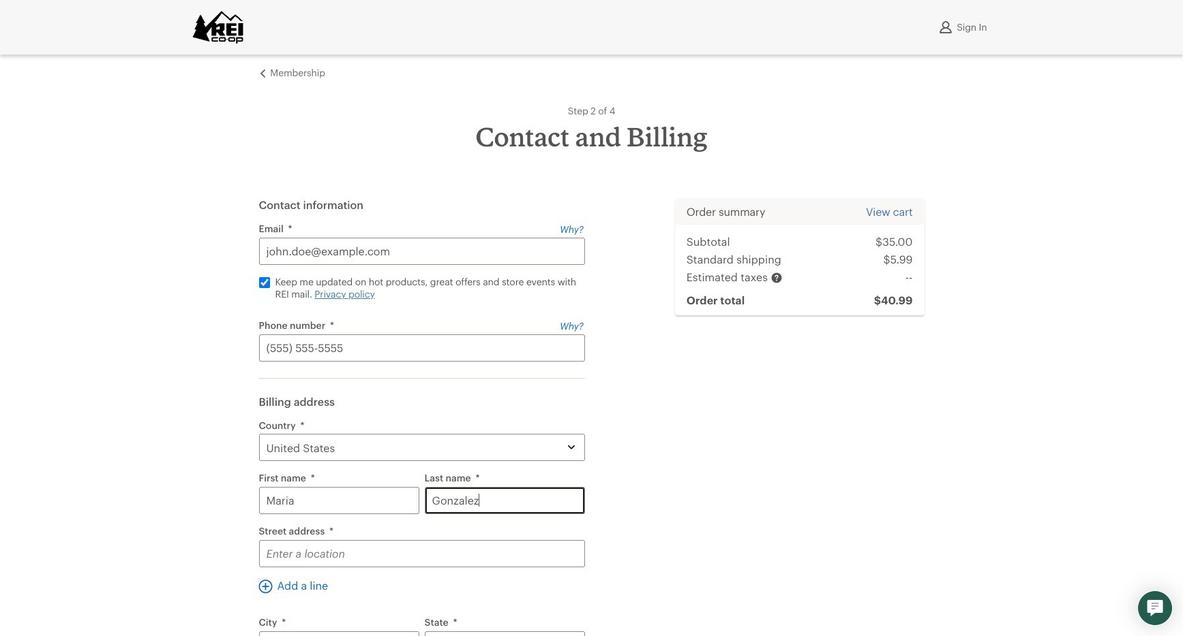 Task type: describe. For each thing, give the bounding box(es) containing it.
rei left arrow image
[[259, 70, 267, 78]]

Email email field
[[259, 238, 585, 265]]

City text field
[[259, 632, 419, 637]]

order total element
[[847, 292, 913, 309]]

Street address text field
[[259, 540, 585, 568]]



Task type: vqa. For each thing, say whether or not it's contained in the screenshot.
lifetime
no



Task type: locate. For each thing, give the bounding box(es) containing it.
Last name text field
[[425, 487, 585, 515]]

None checkbox
[[259, 277, 270, 288]]

none checkbox inside contact information: email address element
[[259, 277, 270, 288]]

Phone number telephone field
[[259, 335, 585, 362]]

return to the rei.com homepage image
[[192, 11, 244, 44]]

live chat image
[[1147, 601, 1163, 617]]

rei add image
[[259, 580, 272, 594]]

banner
[[0, 0, 1183, 55]]

contact information: email address element
[[259, 223, 585, 309]]

First name text field
[[259, 487, 419, 515]]



